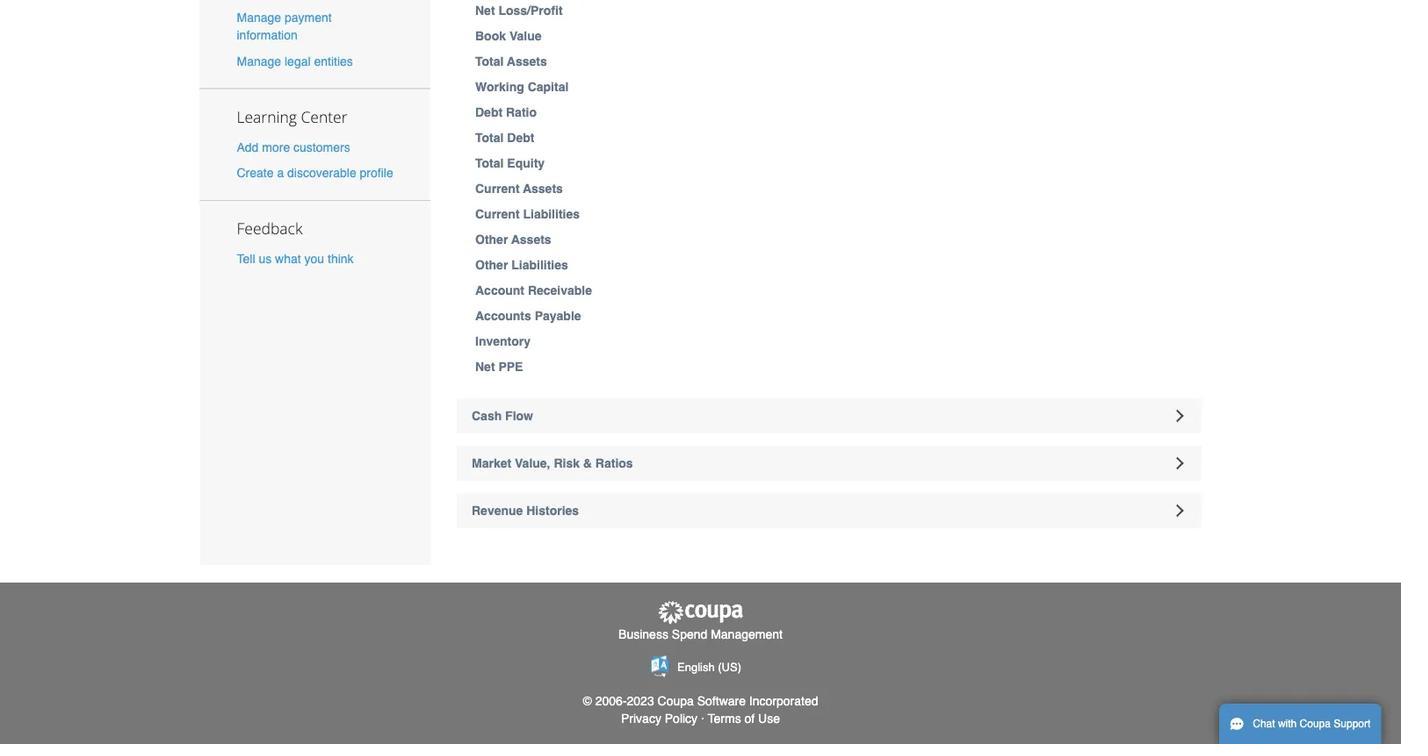 Task type: vqa. For each thing, say whether or not it's contained in the screenshot.
"Manage" for Manage payment information
yes



Task type: locate. For each thing, give the bounding box(es) containing it.
liabilities for other liabilities
[[511, 258, 568, 272]]

what
[[275, 252, 301, 266]]

discoverable
[[287, 166, 356, 180]]

more
[[262, 140, 290, 154]]

manage down the information
[[237, 54, 281, 68]]

assets for total assets
[[507, 54, 547, 68]]

tell us what you think button
[[237, 250, 354, 268]]

liabilities for current liabilities
[[523, 207, 580, 221]]

current for current assets
[[475, 181, 520, 195]]

2 vertical spatial total
[[475, 156, 504, 170]]

debt down working
[[475, 105, 503, 119]]

chat with coupa support button
[[1219, 704, 1381, 745]]

1 vertical spatial coupa
[[1300, 719, 1331, 731]]

0 vertical spatial coupa
[[658, 695, 694, 709]]

liabilities
[[523, 207, 580, 221], [511, 258, 568, 272]]

manage for manage payment information
[[237, 11, 281, 25]]

assets down value
[[507, 54, 547, 68]]

1 total from the top
[[475, 54, 504, 68]]

a
[[277, 166, 284, 180]]

total down book
[[475, 54, 504, 68]]

1 vertical spatial assets
[[523, 181, 563, 195]]

1 horizontal spatial debt
[[507, 130, 534, 145]]

other
[[475, 232, 508, 246], [475, 258, 508, 272]]

assets
[[507, 54, 547, 68], [523, 181, 563, 195], [511, 232, 551, 246]]

account
[[475, 283, 524, 297]]

tell us what you think
[[237, 252, 354, 266]]

manage
[[237, 11, 281, 25], [237, 54, 281, 68]]

net up book
[[475, 3, 495, 17]]

total down total debt on the top of page
[[475, 156, 504, 170]]

manage up the information
[[237, 11, 281, 25]]

1 horizontal spatial coupa
[[1300, 719, 1331, 731]]

business spend management
[[618, 627, 783, 642]]

other for other liabilities
[[475, 258, 508, 272]]

terms of use link
[[708, 712, 780, 726]]

use
[[758, 712, 780, 726]]

create a discoverable profile link
[[237, 166, 393, 180]]

1 current from the top
[[475, 181, 520, 195]]

revenue histories
[[472, 504, 579, 518]]

0 vertical spatial liabilities
[[523, 207, 580, 221]]

debt ratio
[[475, 105, 537, 119]]

0 vertical spatial debt
[[475, 105, 503, 119]]

total for total assets
[[475, 54, 504, 68]]

2 manage from the top
[[237, 54, 281, 68]]

2 net from the top
[[475, 360, 495, 374]]

current down total equity
[[475, 181, 520, 195]]

loss/profit
[[498, 3, 563, 17]]

legal
[[285, 54, 311, 68]]

1 manage from the top
[[237, 11, 281, 25]]

assets down current liabilities at left
[[511, 232, 551, 246]]

ppe
[[498, 360, 523, 374]]

english (us)
[[677, 661, 741, 674]]

2 other from the top
[[475, 258, 508, 272]]

coupa right with
[[1300, 719, 1331, 731]]

center
[[301, 106, 347, 127]]

total
[[475, 54, 504, 68], [475, 130, 504, 145], [475, 156, 504, 170]]

1 net from the top
[[475, 3, 495, 17]]

total down debt ratio
[[475, 130, 504, 145]]

1 vertical spatial manage
[[237, 54, 281, 68]]

1 vertical spatial total
[[475, 130, 504, 145]]

current
[[475, 181, 520, 195], [475, 207, 520, 221]]

1 vertical spatial liabilities
[[511, 258, 568, 272]]

with
[[1278, 719, 1297, 731]]

privacy policy
[[621, 712, 698, 726]]

other up other liabilities
[[475, 232, 508, 246]]

debt down ratio
[[507, 130, 534, 145]]

coupa
[[658, 695, 694, 709], [1300, 719, 1331, 731]]

net for net ppe
[[475, 360, 495, 374]]

2 current from the top
[[475, 207, 520, 221]]

2 total from the top
[[475, 130, 504, 145]]

1 vertical spatial net
[[475, 360, 495, 374]]

total assets
[[475, 54, 547, 68]]

current for current liabilities
[[475, 207, 520, 221]]

&
[[583, 457, 592, 471]]

1 other from the top
[[475, 232, 508, 246]]

1 vertical spatial current
[[475, 207, 520, 221]]

chat
[[1253, 719, 1275, 731]]

liabilities up account receivable
[[511, 258, 568, 272]]

incorporated
[[749, 695, 818, 709]]

2006-
[[595, 695, 627, 709]]

0 vertical spatial total
[[475, 54, 504, 68]]

revenue histories heading
[[457, 494, 1201, 529]]

market value, risk & ratios heading
[[457, 446, 1201, 481]]

0 vertical spatial other
[[475, 232, 508, 246]]

current up other assets
[[475, 207, 520, 221]]

spend
[[672, 627, 707, 642]]

total debt
[[475, 130, 534, 145]]

2 vertical spatial assets
[[511, 232, 551, 246]]

net left ppe
[[475, 360, 495, 374]]

terms
[[708, 712, 741, 726]]

liabilities down current assets
[[523, 207, 580, 221]]

debt
[[475, 105, 503, 119], [507, 130, 534, 145]]

support
[[1334, 719, 1371, 731]]

3 total from the top
[[475, 156, 504, 170]]

0 vertical spatial manage
[[237, 11, 281, 25]]

0 vertical spatial net
[[475, 3, 495, 17]]

revenue histories button
[[457, 494, 1201, 529]]

coupa supplier portal image
[[657, 601, 744, 626]]

book
[[475, 29, 506, 43]]

cash flow heading
[[457, 399, 1201, 434]]

1 vertical spatial debt
[[507, 130, 534, 145]]

coupa up policy
[[658, 695, 694, 709]]

current assets
[[475, 181, 563, 195]]

0 vertical spatial current
[[475, 181, 520, 195]]

0 vertical spatial assets
[[507, 54, 547, 68]]

entities
[[314, 54, 353, 68]]

other liabilities
[[475, 258, 568, 272]]

other up account
[[475, 258, 508, 272]]

privacy policy link
[[621, 712, 698, 726]]

1 vertical spatial other
[[475, 258, 508, 272]]

© 2006-2023 coupa software incorporated
[[583, 695, 818, 709]]

assets up current liabilities at left
[[523, 181, 563, 195]]

net
[[475, 3, 495, 17], [475, 360, 495, 374]]

customers
[[293, 140, 350, 154]]

manage inside manage payment information
[[237, 11, 281, 25]]

0 horizontal spatial debt
[[475, 105, 503, 119]]

total for total equity
[[475, 156, 504, 170]]



Task type: describe. For each thing, give the bounding box(es) containing it.
capital
[[528, 80, 569, 94]]

english
[[677, 661, 715, 674]]

feedback
[[237, 218, 303, 239]]

cash flow button
[[457, 399, 1201, 434]]

receivable
[[528, 283, 592, 297]]

manage legal entities
[[237, 54, 353, 68]]

account receivable
[[475, 283, 592, 297]]

flow
[[505, 409, 533, 423]]

value,
[[515, 457, 550, 471]]

accounts payable
[[475, 309, 581, 323]]

risk
[[554, 457, 580, 471]]

add more customers
[[237, 140, 350, 154]]

other for other assets
[[475, 232, 508, 246]]

coupa inside button
[[1300, 719, 1331, 731]]

(us)
[[718, 661, 741, 674]]

cash
[[472, 409, 502, 423]]

manage payment information link
[[237, 11, 332, 42]]

equity
[[507, 156, 545, 170]]

terms of use
[[708, 712, 780, 726]]

total for total debt
[[475, 130, 504, 145]]

accounts
[[475, 309, 531, 323]]

you
[[304, 252, 324, 266]]

assets for current assets
[[523, 181, 563, 195]]

market value, risk & ratios
[[472, 457, 633, 471]]

add more customers link
[[237, 140, 350, 154]]

create a discoverable profile
[[237, 166, 393, 180]]

create
[[237, 166, 274, 180]]

ratio
[[506, 105, 537, 119]]

policy
[[665, 712, 698, 726]]

market
[[472, 457, 511, 471]]

working capital
[[475, 80, 569, 94]]

other assets
[[475, 232, 551, 246]]

manage legal entities link
[[237, 54, 353, 68]]

add
[[237, 140, 259, 154]]

cash flow
[[472, 409, 533, 423]]

manage payment information
[[237, 11, 332, 42]]

value
[[509, 29, 542, 43]]

total equity
[[475, 156, 545, 170]]

tell
[[237, 252, 255, 266]]

software
[[697, 695, 746, 709]]

information
[[237, 28, 298, 42]]

payment
[[285, 11, 332, 25]]

0 horizontal spatial coupa
[[658, 695, 694, 709]]

manage for manage legal entities
[[237, 54, 281, 68]]

learning
[[237, 106, 297, 127]]

current liabilities
[[475, 207, 580, 221]]

2023
[[627, 695, 654, 709]]

profile
[[360, 166, 393, 180]]

think
[[328, 252, 354, 266]]

management
[[711, 627, 783, 642]]

us
[[259, 252, 272, 266]]

working
[[475, 80, 524, 94]]

inventory
[[475, 334, 531, 348]]

revenue
[[472, 504, 523, 518]]

©
[[583, 695, 592, 709]]

net ppe
[[475, 360, 523, 374]]

of
[[744, 712, 755, 726]]

market value, risk & ratios button
[[457, 446, 1201, 481]]

business
[[618, 627, 668, 642]]

chat with coupa support
[[1253, 719, 1371, 731]]

payable
[[535, 309, 581, 323]]

privacy
[[621, 712, 661, 726]]

assets for other assets
[[511, 232, 551, 246]]

ratios
[[595, 457, 633, 471]]

histories
[[526, 504, 579, 518]]

book value
[[475, 29, 542, 43]]

learning center
[[237, 106, 347, 127]]

net loss/profit
[[475, 3, 563, 17]]

net for net loss/profit
[[475, 3, 495, 17]]



